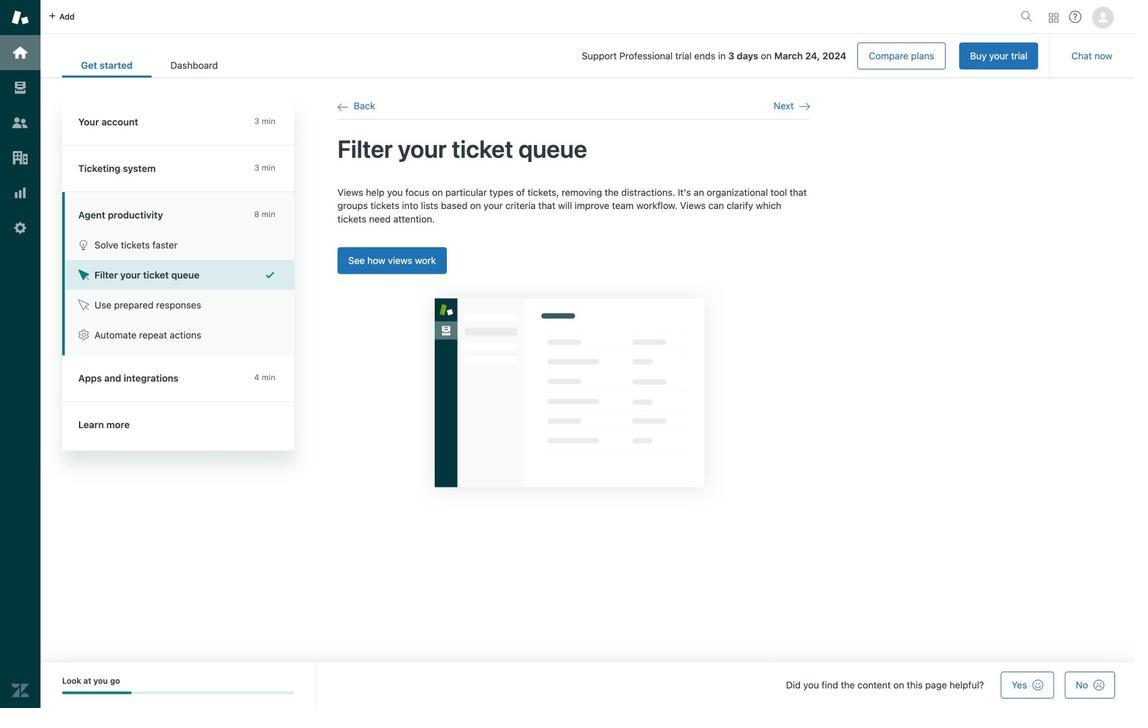 Task type: describe. For each thing, give the bounding box(es) containing it.
reporting image
[[11, 184, 29, 202]]

organizations image
[[11, 149, 29, 167]]

zendesk image
[[11, 683, 29, 700]]

admin image
[[11, 219, 29, 237]]

indicates location of where to select views. image
[[414, 278, 726, 509]]

zendesk support image
[[11, 9, 29, 26]]

customers image
[[11, 114, 29, 132]]



Task type: vqa. For each thing, say whether or not it's contained in the screenshot.
Get Started image
yes



Task type: locate. For each thing, give the bounding box(es) containing it.
March 24, 2024 text field
[[774, 50, 847, 61]]

zendesk products image
[[1049, 13, 1059, 23]]

get started image
[[11, 44, 29, 61]]

tab
[[152, 53, 237, 78]]

main element
[[0, 0, 41, 709]]

get help image
[[1070, 11, 1082, 23]]

heading
[[62, 99, 294, 146]]

tab list
[[62, 53, 237, 78]]

views image
[[11, 79, 29, 97]]

progress bar
[[62, 692, 294, 695]]



